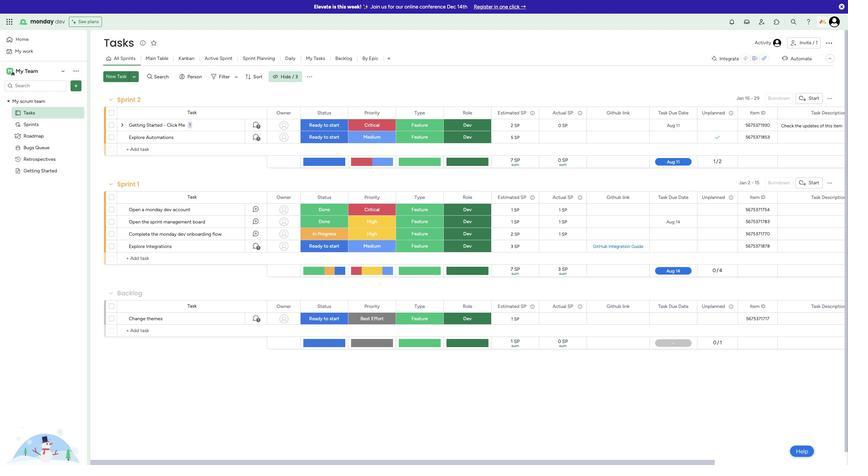 Task type: describe. For each thing, give the bounding box(es) containing it.
priority for third priority field
[[365, 304, 380, 310]]

2 medium from the top
[[364, 244, 381, 249]]

3 ready from the top
[[310, 244, 323, 249]]

column information image for second estimated sp field
[[530, 195, 536, 200]]

type for first type field from the bottom of the page
[[415, 304, 425, 310]]

- for 2
[[752, 96, 754, 101]]

link for 1st github link field from the bottom
[[623, 304, 630, 310]]

3 due from the top
[[669, 304, 678, 310]]

2 item id field from the top
[[749, 194, 768, 201]]

filter
[[219, 74, 230, 80]]

active sprint
[[205, 56, 233, 61]]

person
[[188, 74, 202, 80]]

task inside button
[[117, 74, 127, 80]]

3 github from the top
[[607, 304, 622, 310]]

3 for 3 sp
[[511, 244, 514, 249]]

backlog button
[[331, 53, 358, 64]]

2 id from the top
[[762, 195, 766, 200]]

by epic button
[[358, 53, 384, 64]]

2 task due date field from the top
[[657, 194, 691, 201]]

1 estimated sp field from the top
[[497, 109, 529, 117]]

4 start from the top
[[330, 316, 340, 322]]

→
[[521, 4, 527, 10]]

1 medium from the top
[[364, 134, 381, 140]]

column information image for 2nd the actual sp field
[[578, 195, 583, 200]]

2 7 sp sum from the top
[[511, 267, 520, 276]]

3 item id from the top
[[751, 304, 766, 310]]

check the updates of this item
[[782, 124, 843, 129]]

2 feature from the top
[[412, 134, 428, 140]]

a
[[142, 207, 144, 213]]

1 item id field from the top
[[749, 109, 768, 117]]

my for my tasks
[[306, 56, 313, 61]]

estimated for first estimated sp field from the bottom of the page
[[498, 304, 520, 310]]

3 ready to start from the top
[[310, 244, 340, 249]]

plans
[[88, 19, 99, 25]]

owner for 2nd owner field
[[277, 195, 291, 200]]

help
[[797, 449, 809, 455]]

3 for 3 sp sum
[[559, 267, 561, 273]]

integrate
[[720, 56, 740, 62]]

my for my scrum team
[[12, 98, 19, 104]]

5 dev from the top
[[464, 231, 472, 237]]

aug for aug 14
[[667, 220, 675, 225]]

caret down image
[[7, 99, 10, 104]]

11
[[677, 123, 680, 128]]

2 7 from the top
[[511, 267, 514, 273]]

table
[[157, 56, 169, 61]]

started for getting started
[[41, 168, 57, 174]]

show board description image
[[139, 40, 147, 46]]

main
[[146, 56, 156, 61]]

3 unplanned from the top
[[703, 304, 726, 310]]

invite
[[800, 40, 812, 46]]

the for open
[[142, 219, 149, 225]]

4 feature from the top
[[412, 219, 428, 225]]

1 id from the top
[[762, 110, 766, 116]]

7 dev from the top
[[464, 316, 472, 322]]

register in one click →
[[474, 4, 527, 10]]

15
[[756, 180, 760, 186]]

0 vertical spatial monday
[[30, 18, 54, 26]]

3 role field from the top
[[462, 303, 474, 311]]

2 owner field from the top
[[275, 194, 293, 201]]

2 github link field from the top
[[606, 194, 632, 201]]

1 to from the top
[[324, 122, 329, 128]]

search everything image
[[791, 18, 798, 25]]

3 to from the top
[[324, 244, 329, 249]]

1 task due date from the top
[[659, 110, 689, 116]]

click
[[167, 122, 177, 128]]

2 due from the top
[[669, 195, 678, 200]]

owner for 1st owner field from the bottom of the page
[[277, 304, 291, 310]]

dapulse integrations image
[[712, 56, 718, 61]]

sprints inside all sprints button
[[120, 56, 136, 61]]

5675371930
[[746, 123, 771, 128]]

+ add task text field for 0
[[121, 327, 264, 335]]

role for third role field from the bottom
[[463, 110, 473, 116]]

actual for 1st the actual sp field from the bottom
[[553, 304, 567, 310]]

queue
[[35, 145, 50, 151]]

1 owner field from the top
[[275, 109, 293, 117]]

1 ready to start from the top
[[310, 122, 340, 128]]

2 task due date from the top
[[659, 195, 689, 200]]

3 sp sum
[[559, 267, 568, 276]]

integration
[[609, 244, 631, 249]]

1 vertical spatial -
[[164, 122, 166, 128]]

2 ready to start from the top
[[310, 134, 340, 140]]

critical for feature
[[365, 207, 380, 213]]

1 button for getting started - click me
[[245, 119, 267, 131]]

the for complete
[[151, 232, 158, 237]]

change
[[129, 316, 146, 322]]

my scrum team
[[12, 98, 45, 104]]

bugs queue
[[24, 145, 50, 151]]

sprint for sprint 1
[[117, 180, 136, 189]]

see
[[78, 19, 86, 25]]

see plans button
[[69, 17, 102, 27]]

best effort
[[361, 316, 384, 322]]

my tasks button
[[301, 53, 331, 64]]

jan 2 - 15 button
[[737, 178, 763, 189]]

1 estimated sp from the top
[[498, 110, 527, 116]]

automations
[[146, 135, 174, 141]]

sum inside the 1 sp sum
[[512, 344, 520, 349]]

3 id from the top
[[762, 304, 766, 310]]

✨
[[363, 4, 370, 10]]

see plans
[[78, 19, 99, 25]]

5675371853
[[746, 135, 771, 140]]

main table
[[146, 56, 169, 61]]

4
[[720, 268, 723, 274]]

2 inside field
[[137, 96, 141, 104]]

my team
[[16, 68, 38, 74]]

guide
[[632, 244, 644, 249]]

elevate
[[314, 4, 332, 10]]

3 item from the top
[[751, 304, 761, 310]]

the for check
[[796, 124, 802, 129]]

1 done from the top
[[319, 207, 330, 213]]

new task
[[106, 74, 127, 80]]

5675371783
[[746, 219, 771, 225]]

jan 16 - 29 button
[[734, 93, 763, 104]]

hide
[[281, 74, 291, 80]]

1 type field from the top
[[413, 109, 427, 117]]

+ add task text field for 3
[[121, 255, 264, 263]]

github
[[594, 244, 608, 249]]

my for my work
[[15, 48, 22, 54]]

select product image
[[6, 18, 13, 25]]

invite / 1 button
[[788, 38, 822, 48]]

aug 14
[[667, 220, 681, 225]]

jan for sprint 2
[[737, 96, 745, 101]]

aug for aug 11
[[668, 123, 676, 128]]

kanban button
[[174, 53, 200, 64]]

getting started - click me
[[129, 122, 185, 128]]

/ for 1 / 2
[[717, 159, 719, 165]]

angle down image
[[133, 74, 136, 79]]

item
[[834, 124, 843, 129]]

lottie animation element
[[0, 397, 87, 466]]

5
[[511, 135, 514, 140]]

arrow down image
[[232, 73, 241, 81]]

2 priority field from the top
[[363, 194, 382, 201]]

register in one click → link
[[474, 4, 527, 10]]

3 item id field from the top
[[749, 303, 768, 311]]

1 ready from the top
[[310, 122, 323, 128]]

3 type field from the top
[[413, 303, 427, 311]]

2 done from the top
[[319, 219, 330, 225]]

explore integrations
[[129, 244, 172, 250]]

/ for invite / 1
[[814, 40, 815, 46]]

type for 3rd type field from the bottom of the page
[[415, 110, 425, 116]]

2 item from the top
[[751, 195, 761, 200]]

christina overa image
[[830, 16, 841, 27]]

5 feature from the top
[[412, 231, 428, 237]]

menu image for 2
[[828, 96, 833, 101]]

apps image
[[774, 18, 781, 25]]

type for 2nd type field from the top of the page
[[415, 195, 425, 200]]

2 inside button
[[749, 180, 751, 186]]

all sprints button
[[103, 53, 141, 64]]

5675371770
[[746, 232, 771, 237]]

person button
[[177, 71, 206, 82]]

task description for 1st task description field from the top
[[812, 110, 847, 116]]

automate
[[791, 56, 813, 62]]

getting for getting started - click me
[[129, 122, 145, 128]]

1 dev from the top
[[464, 122, 472, 128]]

getting for getting started
[[24, 168, 40, 174]]

workspace options image
[[73, 68, 80, 74]]

1 status field from the top
[[316, 109, 333, 117]]

2 unplanned from the top
[[703, 195, 726, 200]]

14th
[[458, 4, 468, 10]]

1 unplanned from the top
[[703, 110, 726, 116]]

1 priority field from the top
[[363, 109, 382, 117]]

active
[[205, 56, 219, 61]]

3 estimated sp from the top
[[498, 304, 527, 310]]

elevate is this week! ✨ join us for our online conference dec 14th
[[314, 4, 468, 10]]

2 estimated sp from the top
[[498, 195, 527, 200]]

my work
[[15, 48, 33, 54]]

2 start from the top
[[330, 134, 340, 140]]

priority for second priority field from the top of the page
[[365, 195, 380, 200]]

in
[[313, 231, 317, 237]]

owner for 1st owner field
[[277, 110, 291, 116]]

all sprints
[[114, 56, 136, 61]]

1 horizontal spatial tasks
[[104, 35, 134, 50]]

3 priority field from the top
[[363, 303, 382, 311]]

status for second 'status' field from the bottom of the page
[[318, 195, 332, 200]]

check
[[782, 124, 795, 129]]

add view image
[[388, 56, 391, 61]]

3 sp
[[511, 244, 520, 249]]

3 actual sp field from the top
[[551, 303, 576, 311]]

1 high from the top
[[367, 219, 378, 225]]

2 0 sp sum from the top
[[559, 339, 568, 349]]

Sprint 2 field
[[116, 96, 143, 104]]

my work button
[[4, 46, 73, 57]]

in progress
[[313, 231, 337, 237]]

public board image for getting started
[[15, 168, 21, 174]]

16
[[746, 96, 751, 101]]

dev for complete
[[178, 232, 186, 237]]

task description for 3rd task description field from the top
[[812, 304, 847, 310]]

2 role field from the top
[[462, 194, 474, 201]]

3 task due date field from the top
[[657, 303, 691, 311]]

2 2 sp from the top
[[511, 232, 520, 237]]

conference
[[420, 4, 446, 10]]

4 ready from the top
[[310, 316, 323, 322]]

5675371878
[[746, 244, 771, 249]]

backlog for "backlog" field
[[117, 289, 142, 298]]

1 button for explore automations
[[245, 131, 267, 144]]

sprint for sprint 2
[[117, 96, 136, 104]]

3 task due date from the top
[[659, 304, 689, 310]]

roadmap
[[24, 133, 44, 139]]

onboarding
[[187, 232, 211, 237]]

1 inside the 1 sp sum
[[511, 339, 513, 345]]

2 status field from the top
[[316, 194, 333, 201]]

progress
[[318, 231, 337, 237]]

sp inside 3 sp sum
[[563, 267, 568, 273]]

hide / 3
[[281, 74, 298, 80]]

Backlog field
[[116, 289, 144, 298]]

4 ready to start from the top
[[310, 316, 340, 322]]

5 sp
[[511, 135, 520, 140]]

status for 1st 'status' field from the bottom of the page
[[318, 304, 332, 310]]

2 type field from the top
[[413, 194, 427, 201]]

register
[[474, 4, 493, 10]]

critical for ready to start
[[365, 122, 380, 128]]

2 item id from the top
[[751, 195, 766, 200]]

1 button for explore integrations
[[245, 241, 267, 253]]

themes
[[147, 316, 163, 322]]

1 github from the top
[[607, 110, 622, 116]]

column information image for 1st the actual sp field from the bottom
[[578, 304, 583, 310]]

0 horizontal spatial tasks
[[24, 110, 35, 116]]

sort button
[[243, 71, 267, 82]]

1 actual sp field from the top
[[551, 109, 576, 117]]

3 dev from the top
[[464, 207, 472, 213]]

team
[[34, 98, 45, 104]]

github link for 1st github link field from the top of the page
[[607, 110, 630, 116]]

1 task due date field from the top
[[657, 109, 691, 117]]

home
[[16, 37, 29, 42]]

3 date from the top
[[679, 304, 689, 310]]

bugs
[[24, 145, 34, 151]]

actual sp for third the actual sp field from the bottom of the page
[[553, 110, 574, 116]]

monday for open
[[146, 207, 163, 213]]

column information image for first estimated sp field
[[530, 110, 536, 116]]

2 date from the top
[[679, 195, 689, 200]]

board
[[193, 219, 205, 225]]

actual for third the actual sp field from the bottom of the page
[[553, 110, 567, 116]]

is
[[333, 4, 337, 10]]



Task type: vqa. For each thing, say whether or not it's contained in the screenshot.
'v2 function small outline' icon
no



Task type: locate. For each thing, give the bounding box(es) containing it.
inbox image
[[744, 18, 751, 25]]

3 feature from the top
[[412, 207, 428, 213]]

2 horizontal spatial the
[[796, 124, 802, 129]]

1 vertical spatial done
[[319, 219, 330, 225]]

1 inside button
[[817, 40, 819, 46]]

2 vertical spatial 3
[[559, 267, 561, 273]]

click
[[510, 4, 520, 10]]

jan inside button
[[740, 180, 747, 186]]

github integration guide link
[[592, 244, 645, 249]]

kanban
[[179, 56, 195, 61]]

Task Description field
[[810, 109, 849, 117], [810, 194, 849, 201], [810, 303, 849, 311]]

2 to from the top
[[324, 134, 329, 140]]

explore left automations
[[129, 135, 145, 141]]

to
[[324, 122, 329, 128], [324, 134, 329, 140], [324, 244, 329, 249], [324, 316, 329, 322]]

monday dev
[[30, 18, 65, 26]]

1 due from the top
[[669, 110, 678, 116]]

workspace image
[[6, 67, 13, 75]]

monday up home button
[[30, 18, 54, 26]]

- for 1
[[752, 180, 754, 186]]

high
[[367, 219, 378, 225], [367, 231, 378, 237]]

task description for 2nd task description field from the bottom of the page
[[812, 195, 847, 200]]

7 down '5'
[[511, 158, 514, 163]]

tasks down my scrum team
[[24, 110, 35, 116]]

1 item id from the top
[[751, 110, 766, 116]]

1 horizontal spatial 3
[[511, 244, 514, 249]]

explore down complete
[[129, 244, 145, 250]]

estimated for second estimated sp field
[[498, 195, 520, 200]]

open for open the sprint management board
[[129, 219, 141, 225]]

column information image
[[530, 110, 536, 116], [729, 110, 735, 116], [530, 195, 536, 200], [578, 304, 583, 310], [729, 304, 735, 310]]

aug left 14
[[667, 220, 675, 225]]

1 item from the top
[[751, 110, 761, 116]]

backlog inside button
[[336, 56, 353, 61]]

item id field up the 5675371754
[[749, 194, 768, 201]]

public board image for tasks
[[15, 110, 21, 116]]

public board image down scrum
[[15, 110, 21, 116]]

id up 5675371930
[[762, 110, 766, 116]]

/ for 0 / 1
[[718, 340, 720, 346]]

for
[[388, 4, 395, 10]]

start for sprint 2
[[810, 96, 820, 101]]

start
[[810, 96, 820, 101], [810, 180, 820, 186]]

Role field
[[462, 109, 474, 117], [462, 194, 474, 201], [462, 303, 474, 311]]

1 vertical spatial estimated sp field
[[497, 194, 529, 201]]

Estimated SP field
[[497, 109, 529, 117], [497, 194, 529, 201], [497, 303, 529, 311]]

0 vertical spatial this
[[338, 4, 346, 10]]

1 feature from the top
[[412, 122, 428, 128]]

0 vertical spatial medium
[[364, 134, 381, 140]]

start button
[[796, 93, 824, 104], [796, 178, 824, 189]]

actual for 2nd the actual sp field
[[553, 195, 567, 200]]

3 status field from the top
[[316, 303, 333, 311]]

monday for complete
[[160, 232, 177, 237]]

backlog for backlog button
[[336, 56, 353, 61]]

monday right a
[[146, 207, 163, 213]]

2 horizontal spatial tasks
[[314, 56, 325, 61]]

public board image
[[15, 110, 21, 116], [15, 168, 21, 174]]

3 estimated sp field from the top
[[497, 303, 529, 311]]

1 task description from the top
[[812, 110, 847, 116]]

column information image for first estimated sp field from the bottom of the page
[[530, 304, 536, 310]]

0 horizontal spatial sprints
[[24, 122, 39, 127]]

-
[[752, 96, 754, 101], [164, 122, 166, 128], [752, 180, 754, 186]]

me
[[179, 122, 185, 128]]

0 vertical spatial date
[[679, 110, 689, 116]]

the down sprint
[[151, 232, 158, 237]]

Unplanned field
[[701, 109, 727, 117], [701, 194, 727, 201], [701, 303, 727, 311]]

3 actual sp from the top
[[553, 304, 574, 310]]

1 vertical spatial 2 sp
[[511, 232, 520, 237]]

7 feature from the top
[[412, 316, 428, 322]]

2 horizontal spatial dev
[[178, 232, 186, 237]]

item up 5675371930
[[751, 110, 761, 116]]

1 role field from the top
[[462, 109, 474, 117]]

0 vertical spatial public board image
[[15, 110, 21, 116]]

sprints
[[120, 56, 136, 61], [24, 122, 39, 127]]

0 / 4
[[713, 268, 723, 274]]

open left a
[[129, 207, 141, 213]]

3 link from the top
[[623, 304, 630, 310]]

week!
[[348, 4, 362, 10]]

tasks inside my tasks button
[[314, 56, 325, 61]]

item id up the 5675371754
[[751, 195, 766, 200]]

1 unplanned field from the top
[[701, 109, 727, 117]]

0 vertical spatial sprints
[[120, 56, 136, 61]]

0 vertical spatial tasks
[[104, 35, 134, 50]]

3 type from the top
[[415, 304, 425, 310]]

active sprint button
[[200, 53, 238, 64]]

2 public board image from the top
[[15, 168, 21, 174]]

2 github from the top
[[607, 195, 622, 200]]

4 to from the top
[[324, 316, 329, 322]]

1 vertical spatial date
[[679, 195, 689, 200]]

backlog inside field
[[117, 289, 142, 298]]

start button for sprint 2
[[796, 93, 824, 104]]

1 vertical spatial jan
[[740, 180, 747, 186]]

my inside workspace selection element
[[16, 68, 23, 74]]

autopilot image
[[783, 54, 789, 63]]

effort
[[372, 316, 384, 322]]

0 vertical spatial github
[[607, 110, 622, 116]]

3 inside 3 sp sum
[[559, 267, 561, 273]]

2 high from the top
[[367, 231, 378, 237]]

sprint inside button
[[220, 56, 233, 61]]

1 vertical spatial item id
[[751, 195, 766, 200]]

this
[[338, 4, 346, 10], [826, 124, 833, 129]]

0 vertical spatial unplanned
[[703, 110, 726, 116]]

in
[[495, 4, 499, 10]]

/ for hide / 3
[[293, 74, 294, 80]]

new task button
[[103, 71, 129, 82]]

online
[[405, 4, 419, 10]]

explore for explore integrations
[[129, 244, 145, 250]]

actual
[[553, 110, 567, 116], [553, 195, 567, 200], [553, 304, 567, 310]]

Type field
[[413, 109, 427, 117], [413, 194, 427, 201], [413, 303, 427, 311]]

collapse board header image
[[828, 56, 834, 61]]

dev down management
[[178, 232, 186, 237]]

open the sprint management board
[[129, 219, 205, 225]]

menu image
[[828, 96, 833, 101], [828, 180, 833, 186]]

priority
[[365, 110, 380, 116], [365, 195, 380, 200], [365, 304, 380, 310]]

2 vertical spatial status field
[[316, 303, 333, 311]]

v2 search image
[[147, 73, 152, 81]]

0 vertical spatial -
[[752, 96, 754, 101]]

my right caret down icon at the left of the page
[[12, 98, 19, 104]]

jan left 16
[[737, 96, 745, 101]]

actual sp for 2nd the actual sp field
[[553, 195, 574, 200]]

2 open from the top
[[129, 219, 141, 225]]

0 vertical spatial open
[[129, 207, 141, 213]]

7 sp sum down 5 sp
[[511, 158, 520, 167]]

0 vertical spatial 2 sp
[[511, 123, 520, 128]]

my tasks
[[306, 56, 325, 61]]

daily button
[[280, 53, 301, 64]]

Task Due Date field
[[657, 109, 691, 117], [657, 194, 691, 201], [657, 303, 691, 311]]

3 github link field from the top
[[606, 303, 632, 311]]

1 vertical spatial owner
[[277, 195, 291, 200]]

1 github link from the top
[[607, 110, 630, 116]]

0 vertical spatial priority
[[365, 110, 380, 116]]

1 inside field
[[137, 180, 140, 189]]

3 task description from the top
[[812, 304, 847, 310]]

2 vertical spatial actual
[[553, 304, 567, 310]]

item
[[751, 110, 761, 116], [751, 195, 761, 200], [751, 304, 761, 310]]

sprints inside list box
[[24, 122, 39, 127]]

item id up 5675371930
[[751, 110, 766, 116]]

account
[[173, 207, 190, 213]]

description for 1st task description field from the top
[[823, 110, 847, 116]]

1 vertical spatial tasks
[[314, 56, 325, 61]]

3 status from the top
[[318, 304, 332, 310]]

workspace selection element
[[6, 67, 39, 76]]

2 status from the top
[[318, 195, 332, 200]]

2 github link from the top
[[607, 195, 630, 200]]

0 vertical spatial actual
[[553, 110, 567, 116]]

backlog left by
[[336, 56, 353, 61]]

0 horizontal spatial getting
[[24, 168, 40, 174]]

2 vertical spatial item id
[[751, 304, 766, 310]]

2 sp up 3 sp
[[511, 232, 520, 237]]

Search field
[[152, 72, 173, 82]]

0 vertical spatial item
[[751, 110, 761, 116]]

0 horizontal spatial started
[[41, 168, 57, 174]]

jan
[[737, 96, 745, 101], [740, 180, 747, 186]]

0 vertical spatial task due date
[[659, 110, 689, 116]]

0 vertical spatial aug
[[668, 123, 676, 128]]

2 vertical spatial the
[[151, 232, 158, 237]]

2 role from the top
[[463, 195, 473, 200]]

0 vertical spatial explore
[[129, 135, 145, 141]]

team
[[25, 68, 38, 74]]

6 feature from the top
[[412, 244, 428, 249]]

2 vertical spatial item
[[751, 304, 761, 310]]

this right is
[[338, 4, 346, 10]]

getting down retrospectives at the top of page
[[24, 168, 40, 174]]

2 vertical spatial unplanned field
[[701, 303, 727, 311]]

0
[[559, 123, 562, 128], [559, 158, 562, 163], [713, 268, 717, 274], [559, 339, 562, 345], [714, 340, 717, 346]]

dec
[[447, 4, 457, 10]]

0 / 1
[[714, 340, 723, 346]]

role for second role field from the bottom
[[463, 195, 473, 200]]

getting up explore automations
[[129, 122, 145, 128]]

all
[[114, 56, 119, 61]]

1 vertical spatial task due date
[[659, 195, 689, 200]]

29
[[755, 96, 760, 101]]

description for 3rd task description field from the top
[[823, 304, 847, 310]]

sp inside the 1 sp sum
[[514, 339, 520, 345]]

dev
[[55, 18, 65, 26], [164, 207, 172, 213], [178, 232, 186, 237]]

- inside button
[[752, 180, 754, 186]]

the left sprint
[[142, 219, 149, 225]]

dev left see
[[55, 18, 65, 26]]

1 type from the top
[[415, 110, 425, 116]]

column information image
[[578, 110, 583, 116], [578, 195, 583, 200], [729, 195, 735, 200], [530, 304, 536, 310]]

1 vertical spatial task description
[[812, 195, 847, 200]]

0 vertical spatial backlog
[[336, 56, 353, 61]]

1 vertical spatial the
[[142, 219, 149, 225]]

1 vertical spatial high
[[367, 231, 378, 237]]

getting started
[[24, 168, 57, 174]]

jan inside button
[[737, 96, 745, 101]]

option
[[0, 95, 87, 97]]

backlog up change
[[117, 289, 142, 298]]

1 7 sp sum from the top
[[511, 158, 520, 167]]

public board image left getting started
[[15, 168, 21, 174]]

1 vertical spatial actual sp field
[[551, 194, 576, 201]]

task
[[117, 74, 127, 80], [188, 110, 197, 116], [659, 110, 668, 116], [812, 110, 821, 116], [188, 194, 197, 200], [659, 195, 668, 200], [812, 195, 821, 200], [188, 304, 197, 309], [659, 304, 668, 310], [812, 304, 821, 310]]

1 vertical spatial priority field
[[363, 194, 382, 201]]

my for my team
[[16, 68, 23, 74]]

role
[[463, 110, 473, 116], [463, 195, 473, 200], [463, 304, 473, 310]]

1 estimated from the top
[[498, 110, 520, 116]]

1 task description field from the top
[[810, 109, 849, 117]]

0 vertical spatial actual sp field
[[551, 109, 576, 117]]

list box containing my scrum team
[[0, 94, 87, 269]]

2 vertical spatial status
[[318, 304, 332, 310]]

github link
[[607, 110, 630, 116], [607, 195, 630, 200], [607, 304, 630, 310]]

1 vertical spatial github
[[607, 195, 622, 200]]

start
[[330, 122, 340, 128], [330, 134, 340, 140], [330, 244, 340, 249], [330, 316, 340, 322]]

0 vertical spatial start
[[810, 96, 820, 101]]

item id field up 5675371717 on the bottom right of the page
[[749, 303, 768, 311]]

- inside button
[[752, 96, 754, 101]]

1 vertical spatial start button
[[796, 178, 824, 189]]

2 vertical spatial type
[[415, 304, 425, 310]]

options image
[[826, 39, 834, 47], [73, 82, 80, 89], [291, 107, 296, 119], [339, 107, 344, 119], [387, 107, 391, 119], [434, 107, 439, 119], [482, 107, 487, 119], [291, 192, 296, 204], [434, 192, 439, 204], [640, 192, 645, 204], [729, 192, 734, 204], [291, 301, 296, 313], [339, 301, 344, 313], [482, 301, 487, 313], [640, 301, 645, 313], [769, 301, 774, 313]]

explore automations
[[129, 135, 174, 141]]

item id field up 5675371930
[[749, 109, 768, 117]]

1 vertical spatial start
[[810, 180, 820, 186]]

aug
[[668, 123, 676, 128], [667, 220, 675, 225]]

start button for sprint 1
[[796, 178, 824, 189]]

Tasks field
[[102, 35, 136, 50]]

3 github link from the top
[[607, 304, 630, 310]]

/ for 0 / 4
[[717, 268, 719, 274]]

sprint
[[220, 56, 233, 61], [243, 56, 256, 61], [117, 96, 136, 104], [117, 180, 136, 189]]

1 7 from the top
[[511, 158, 514, 163]]

0 vertical spatial menu image
[[828, 96, 833, 101]]

1 vertical spatial link
[[623, 195, 630, 200]]

Actual SP field
[[551, 109, 576, 117], [551, 194, 576, 201], [551, 303, 576, 311]]

tasks
[[104, 35, 134, 50], [314, 56, 325, 61], [24, 110, 35, 116]]

description for 2nd task description field from the bottom of the page
[[823, 195, 847, 200]]

sp
[[521, 110, 527, 116], [568, 110, 574, 116], [515, 123, 520, 128], [563, 123, 568, 128], [515, 135, 520, 140], [515, 158, 520, 163], [563, 158, 568, 163], [521, 195, 527, 200], [568, 195, 574, 200], [515, 208, 520, 213], [562, 208, 568, 213], [515, 220, 520, 225], [562, 220, 568, 225], [515, 232, 520, 237], [562, 232, 568, 237], [515, 244, 520, 249], [515, 267, 520, 273], [563, 267, 568, 273], [521, 304, 527, 310], [568, 304, 574, 310], [515, 317, 520, 322], [514, 339, 520, 345], [563, 339, 568, 345]]

2 task description field from the top
[[810, 194, 849, 201]]

1 vertical spatial explore
[[129, 244, 145, 250]]

sum inside 3 sp sum
[[560, 272, 567, 276]]

3 task description field from the top
[[810, 303, 849, 311]]

1 vertical spatial sprints
[[24, 122, 39, 127]]

start for sprint 1
[[810, 180, 820, 186]]

date
[[679, 110, 689, 116], [679, 195, 689, 200], [679, 304, 689, 310]]

0 horizontal spatial dev
[[55, 18, 65, 26]]

1 start from the top
[[810, 96, 820, 101]]

2 owner from the top
[[277, 195, 291, 200]]

0 vertical spatial link
[[623, 110, 630, 116]]

2 vertical spatial estimated sp field
[[497, 303, 529, 311]]

3 unplanned field from the top
[[701, 303, 727, 311]]

0 vertical spatial the
[[796, 124, 802, 129]]

item up the 5675371754
[[751, 195, 761, 200]]

help button
[[791, 446, 815, 458]]

0 horizontal spatial backlog
[[117, 289, 142, 298]]

2 vertical spatial estimated
[[498, 304, 520, 310]]

list box
[[0, 94, 87, 269]]

2 vertical spatial estimated sp
[[498, 304, 527, 310]]

1 menu image from the top
[[828, 96, 833, 101]]

1 vertical spatial 7
[[511, 267, 514, 273]]

1 date from the top
[[679, 110, 689, 116]]

1 github link field from the top
[[606, 109, 632, 117]]

menu image for 1
[[828, 180, 833, 186]]

1 horizontal spatial this
[[826, 124, 833, 129]]

0 vertical spatial critical
[[365, 122, 380, 128]]

0 vertical spatial status field
[[316, 109, 333, 117]]

3 owner from the top
[[277, 304, 291, 310]]

2 sp up 5 sp
[[511, 123, 520, 128]]

my left work
[[15, 48, 22, 54]]

1 vertical spatial unplanned
[[703, 195, 726, 200]]

6 dev from the top
[[464, 244, 472, 249]]

my up menu icon
[[306, 56, 313, 61]]

0 vertical spatial unplanned field
[[701, 109, 727, 117]]

1 critical from the top
[[365, 122, 380, 128]]

2 actual sp field from the top
[[551, 194, 576, 201]]

- left "click"
[[164, 122, 166, 128]]

Search in workspace field
[[14, 82, 57, 90]]

filter button
[[208, 71, 241, 82]]

0 vertical spatial id
[[762, 110, 766, 116]]

3 actual from the top
[[553, 304, 567, 310]]

1 0 sp sum from the top
[[559, 158, 568, 167]]

3
[[296, 74, 298, 80], [511, 244, 514, 249], [559, 267, 561, 273]]

started down retrospectives at the top of page
[[41, 168, 57, 174]]

work
[[23, 48, 33, 54]]

open for open a monday dev account
[[129, 207, 141, 213]]

priority for 1st priority field
[[365, 110, 380, 116]]

status for 1st 'status' field from the top
[[318, 110, 332, 116]]

jan for sprint 1
[[740, 180, 747, 186]]

our
[[396, 4, 404, 10]]

the right check
[[796, 124, 802, 129]]

sprint planning button
[[238, 53, 280, 64]]

1 vertical spatial role
[[463, 195, 473, 200]]

sum
[[512, 162, 520, 167], [560, 162, 567, 167], [512, 272, 520, 276], [560, 272, 567, 276], [512, 344, 520, 349], [560, 344, 567, 349]]

epic
[[369, 56, 379, 61]]

explore for explore automations
[[129, 135, 145, 141]]

1 vertical spatial role field
[[462, 194, 474, 201]]

2 ready from the top
[[310, 134, 323, 140]]

3 description from the top
[[823, 304, 847, 310]]

id
[[762, 110, 766, 116], [762, 195, 766, 200], [762, 304, 766, 310]]

5675371717
[[747, 317, 770, 322]]

owner
[[277, 110, 291, 116], [277, 195, 291, 200], [277, 304, 291, 310]]

1 start button from the top
[[796, 93, 824, 104]]

Priority field
[[363, 109, 382, 117], [363, 194, 382, 201], [363, 303, 382, 311]]

help image
[[806, 18, 813, 25]]

this right of
[[826, 124, 833, 129]]

0 vertical spatial github link field
[[606, 109, 632, 117]]

2 vertical spatial role field
[[462, 303, 474, 311]]

1 horizontal spatial the
[[151, 232, 158, 237]]

Github link field
[[606, 109, 632, 117], [606, 194, 632, 201], [606, 303, 632, 311]]

estimated for first estimated sp field
[[498, 110, 520, 116]]

column information image for third the actual sp field from the bottom of the page
[[578, 110, 583, 116]]

2 type from the top
[[415, 195, 425, 200]]

- left 15
[[752, 180, 754, 186]]

1 vertical spatial critical
[[365, 207, 380, 213]]

github link for second github link field from the bottom of the page
[[607, 195, 630, 200]]

2 link from the top
[[623, 195, 630, 200]]

item up 5675371717 on the bottom right of the page
[[751, 304, 761, 310]]

started for getting started - click me
[[147, 122, 163, 128]]

0 vertical spatial owner
[[277, 110, 291, 116]]

menu image
[[306, 73, 313, 80]]

1
[[817, 40, 819, 46], [189, 123, 191, 128], [258, 125, 259, 129], [258, 137, 259, 141], [714, 159, 716, 165], [137, 180, 140, 189], [512, 208, 513, 213], [559, 208, 561, 213], [512, 220, 513, 225], [559, 220, 561, 225], [559, 232, 561, 237], [258, 246, 259, 250], [512, 317, 513, 322], [258, 318, 259, 322], [511, 339, 513, 345], [720, 340, 723, 346]]

m
[[8, 68, 12, 74]]

/ inside button
[[814, 40, 815, 46]]

1 owner from the top
[[277, 110, 291, 116]]

3 + add task text field from the top
[[121, 327, 264, 335]]

Status field
[[316, 109, 333, 117], [316, 194, 333, 201], [316, 303, 333, 311]]

sprints up roadmap
[[24, 122, 39, 127]]

id up the 5675371754
[[762, 195, 766, 200]]

home button
[[4, 34, 73, 45]]

2 unplanned field from the top
[[701, 194, 727, 201]]

2 vertical spatial description
[[823, 304, 847, 310]]

item id up 5675371717 on the bottom right of the page
[[751, 304, 766, 310]]

unplanned
[[703, 110, 726, 116], [703, 195, 726, 200], [703, 304, 726, 310]]

0 horizontal spatial this
[[338, 4, 346, 10]]

3 role from the top
[[463, 304, 473, 310]]

Owner field
[[275, 109, 293, 117], [275, 194, 293, 201], [275, 303, 293, 311]]

2 vertical spatial date
[[679, 304, 689, 310]]

0 vertical spatial estimated
[[498, 110, 520, 116]]

2 actual from the top
[[553, 195, 567, 200]]

1 description from the top
[[823, 110, 847, 116]]

2 priority from the top
[[365, 195, 380, 200]]

3 start from the top
[[330, 244, 340, 249]]

aug left 11 in the top right of the page
[[668, 123, 676, 128]]

flow
[[213, 232, 222, 237]]

0 vertical spatial 0 sp sum
[[559, 158, 568, 167]]

1 vertical spatial getting
[[24, 168, 40, 174]]

my right the workspace icon
[[16, 68, 23, 74]]

7 sp sum down 3 sp
[[511, 267, 520, 276]]

role for 1st role field from the bottom of the page
[[463, 304, 473, 310]]

2 vertical spatial github link
[[607, 304, 630, 310]]

sprint for sprint planning
[[243, 56, 256, 61]]

+ Add task text field
[[121, 146, 264, 154], [121, 255, 264, 263], [121, 327, 264, 335]]

by
[[363, 56, 368, 61]]

7 down 3 sp
[[511, 267, 514, 273]]

5675371754
[[746, 207, 771, 213]]

link for second github link field from the bottom of the page
[[623, 195, 630, 200]]

monday down open the sprint management board
[[160, 232, 177, 237]]

1 vertical spatial menu image
[[828, 180, 833, 186]]

2 estimated sp field from the top
[[497, 194, 529, 201]]

options image
[[530, 107, 535, 119], [578, 107, 582, 119], [688, 107, 693, 119], [729, 107, 734, 119], [339, 192, 344, 204], [387, 192, 391, 204], [482, 192, 487, 204], [530, 192, 535, 204], [578, 192, 582, 204], [688, 192, 693, 204], [769, 192, 774, 204], [387, 301, 391, 313], [434, 301, 439, 313], [530, 301, 535, 313], [578, 301, 582, 313], [688, 301, 693, 313], [729, 301, 734, 313]]

sort
[[254, 74, 263, 80]]

1 vertical spatial started
[[41, 168, 57, 174]]

tasks up all
[[104, 35, 134, 50]]

open up complete
[[129, 219, 141, 225]]

1 vertical spatial open
[[129, 219, 141, 225]]

id up 5675371717 on the bottom right of the page
[[762, 304, 766, 310]]

of
[[821, 124, 825, 129]]

complete
[[129, 232, 150, 237]]

github link for 1st github link field from the bottom
[[607, 304, 630, 310]]

1 vertical spatial public board image
[[15, 168, 21, 174]]

2 start from the top
[[810, 180, 820, 186]]

Item ID field
[[749, 109, 768, 117], [749, 194, 768, 201], [749, 303, 768, 311]]

Sprint 1 field
[[116, 180, 141, 189]]

change themes
[[129, 316, 163, 322]]

2 vertical spatial priority field
[[363, 303, 382, 311]]

notifications image
[[729, 18, 736, 25]]

sprints right all
[[120, 56, 136, 61]]

tasks left backlog button
[[314, 56, 325, 61]]

1 actual sp from the top
[[553, 110, 574, 116]]

4 dev from the top
[[464, 219, 472, 225]]

lottie animation image
[[0, 397, 87, 466]]

add to favorites image
[[151, 39, 157, 46]]

link
[[623, 110, 630, 116], [623, 195, 630, 200], [623, 304, 630, 310]]

us
[[382, 4, 387, 10]]

2 explore from the top
[[129, 244, 145, 250]]

2 vertical spatial actual sp field
[[551, 303, 576, 311]]

retrospectives
[[24, 156, 56, 162]]

1 2 sp from the top
[[511, 123, 520, 128]]

1 vertical spatial item id field
[[749, 194, 768, 201]]

column information image for 3rd unplanned field from the bottom
[[729, 110, 735, 116]]

task description
[[812, 110, 847, 116], [812, 195, 847, 200], [812, 304, 847, 310]]

1 vertical spatial aug
[[667, 220, 675, 225]]

ready
[[310, 122, 323, 128], [310, 134, 323, 140], [310, 244, 323, 249], [310, 316, 323, 322]]

1 role from the top
[[463, 110, 473, 116]]

0 vertical spatial type field
[[413, 109, 427, 117]]

0 horizontal spatial 3
[[296, 74, 298, 80]]

sprint inside button
[[243, 56, 256, 61]]

started up explore automations
[[147, 122, 163, 128]]

dev for open
[[164, 207, 172, 213]]

link for 1st github link field from the top of the page
[[623, 110, 630, 116]]

2 dev from the top
[[464, 134, 472, 140]]

activity
[[756, 40, 772, 46]]

management
[[164, 219, 192, 225]]

dev up open the sprint management board
[[164, 207, 172, 213]]

github integration guide
[[594, 244, 644, 249]]

1 vertical spatial github link field
[[606, 194, 632, 201]]

3 owner field from the top
[[275, 303, 293, 311]]

one
[[500, 4, 509, 10]]

estimated
[[498, 110, 520, 116], [498, 195, 520, 200], [498, 304, 520, 310]]

2 vertical spatial task description
[[812, 304, 847, 310]]

invite members image
[[759, 18, 766, 25]]

1 button for change themes
[[245, 313, 267, 325]]

jan left 15
[[740, 180, 747, 186]]

1 vertical spatial backlog
[[117, 289, 142, 298]]

actual sp for 1st the actual sp field from the bottom
[[553, 304, 574, 310]]

column information image for third unplanned field from the top of the page
[[729, 304, 735, 310]]

- right 16
[[752, 96, 754, 101]]



